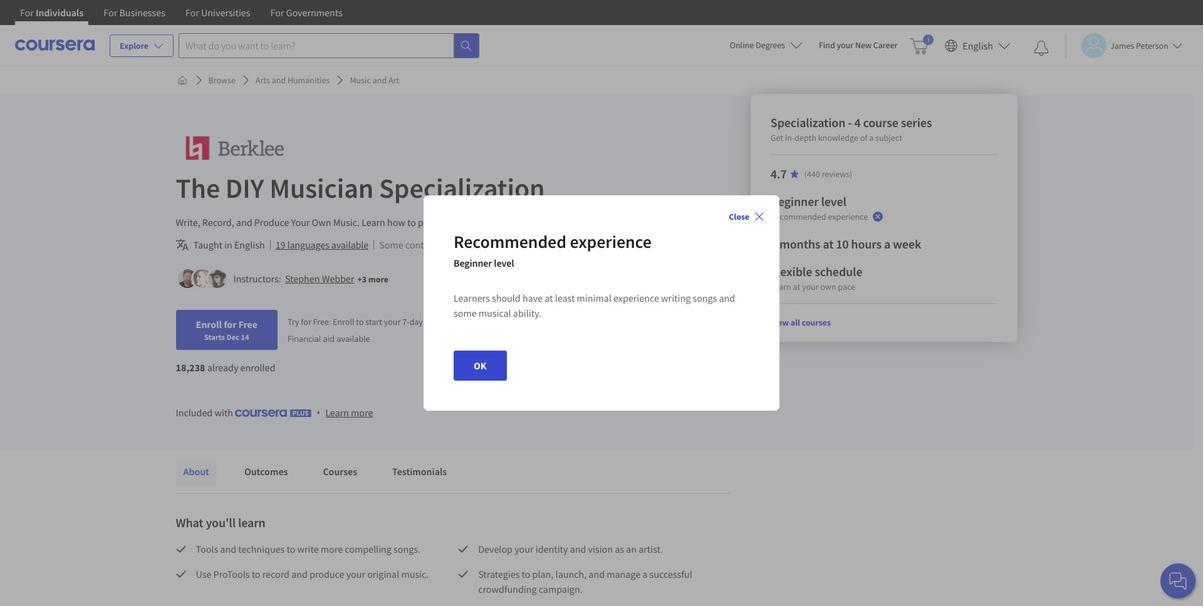 Task type: locate. For each thing, give the bounding box(es) containing it.
own up be
[[476, 216, 494, 229]]

find your new career link
[[813, 38, 904, 53]]

your down flexible
[[802, 282, 819, 293]]

0 vertical spatial experience
[[828, 212, 868, 223]]

2 vertical spatial experience
[[614, 292, 659, 305]]

0 horizontal spatial music
[[496, 216, 521, 229]]

0 horizontal spatial learn
[[326, 407, 349, 419]]

courses link
[[316, 458, 365, 486]]

recommended inside recommended experience beginner level
[[454, 231, 567, 253]]

your up 'not'
[[455, 216, 474, 229]]

for left "universities" at top
[[186, 6, 199, 19]]

learn more link
[[326, 406, 373, 421]]

enroll inside try for free: enroll to start your 7-day full access free trial financial aid available
[[333, 317, 355, 328]]

specialization up 'not'
[[379, 171, 545, 206]]

diy
[[226, 171, 264, 206]]

1 horizontal spatial own
[[821, 282, 837, 293]]

1 horizontal spatial specialization
[[771, 115, 846, 130]]

1 vertical spatial own
[[821, 282, 837, 293]]

1 vertical spatial available
[[337, 334, 370, 345]]

experience down career.
[[570, 231, 652, 253]]

+3
[[358, 274, 367, 285]]

learn
[[238, 515, 266, 531]]

techniques
[[238, 544, 285, 556]]

and left "vision"
[[570, 544, 586, 556]]

and left launch
[[523, 216, 539, 229]]

to left write
[[287, 544, 296, 556]]

for
[[301, 317, 311, 328], [224, 318, 237, 331]]

experience up 1 months at 10 hours a week
[[828, 212, 868, 223]]

a
[[870, 132, 874, 144], [885, 236, 891, 252], [643, 569, 648, 581]]

for inside try for free: enroll to start your 7-day full access free trial financial aid available
[[301, 317, 311, 328]]

plan,
[[533, 569, 554, 581]]

music
[[496, 216, 521, 229], [593, 216, 618, 229]]

2 horizontal spatial at
[[823, 236, 834, 252]]

• learn more
[[317, 406, 373, 420]]

experience inside learners should have at least minimal experience writing songs and some musical ability.
[[614, 292, 659, 305]]

enroll for free starts dec 14
[[196, 318, 258, 342]]

1 music from the left
[[496, 216, 521, 229]]

more right +3
[[369, 274, 389, 285]]

a right manage
[[643, 569, 648, 581]]

more inside instructors: stephen webber +3 more
[[369, 274, 389, 285]]

1
[[771, 236, 777, 252]]

music and art link
[[345, 69, 404, 92]]

4 for from the left
[[271, 6, 284, 19]]

testimonials
[[393, 466, 447, 478]]

7-
[[403, 317, 410, 328]]

write, record, and produce your own music. learn how to produce your own music and launch your music career.
[[176, 216, 648, 229]]

2 for from the left
[[104, 6, 117, 19]]

write,
[[176, 216, 200, 229]]

1 horizontal spatial beginner
[[771, 194, 819, 209]]

produce down tools and techniques to write more compelling songs.
[[310, 569, 344, 581]]

•
[[317, 406, 321, 420]]

1 horizontal spatial enroll
[[333, 317, 355, 328]]

1 vertical spatial level
[[494, 257, 514, 270]]

stephen
[[285, 273, 320, 285]]

ok button
[[454, 351, 507, 381]]

for for universities
[[186, 6, 199, 19]]

0 horizontal spatial for
[[224, 318, 237, 331]]

instructors:
[[234, 273, 281, 285]]

0 horizontal spatial level
[[494, 257, 514, 270]]

week
[[893, 236, 922, 252]]

2 music from the left
[[593, 216, 618, 229]]

19 languages available button
[[276, 238, 369, 253]]

a inside specialization - 4 course series get in-depth knowledge of a subject
[[870, 132, 874, 144]]

specialization inside specialization - 4 course series get in-depth knowledge of a subject
[[771, 115, 846, 130]]

experience inside recommended experience beginner level
[[570, 231, 652, 253]]

pace
[[838, 282, 856, 293]]

enrolled
[[241, 362, 275, 374]]

and right tools
[[220, 544, 236, 556]]

for left "individuals"
[[20, 6, 34, 19]]

the diy musician specialization
[[176, 171, 545, 206]]

identity
[[536, 544, 568, 556]]

1 vertical spatial english
[[234, 239, 265, 251]]

enroll
[[333, 317, 355, 328], [196, 318, 222, 331]]

english right in
[[234, 239, 265, 251]]

coursera image
[[15, 35, 95, 55]]

more inside • learn more
[[351, 407, 373, 419]]

ok
[[474, 360, 487, 372]]

level down translated
[[494, 257, 514, 270]]

at inside flexible schedule learn at your own pace
[[793, 282, 801, 293]]

0 horizontal spatial english
[[234, 239, 265, 251]]

1 horizontal spatial level
[[822, 194, 847, 209]]

more right •
[[351, 407, 373, 419]]

at down flexible
[[793, 282, 801, 293]]

webber
[[322, 273, 354, 285]]

2 horizontal spatial learn
[[771, 282, 792, 293]]

1 horizontal spatial recommended
[[771, 212, 827, 223]]

dec
[[227, 332, 239, 342]]

testimonials link
[[385, 458, 455, 486]]

and left art
[[373, 75, 387, 86]]

0 horizontal spatial at
[[545, 292, 553, 305]]

for up dec
[[224, 318, 237, 331]]

and right arts at the left
[[272, 75, 286, 86]]

music up translated
[[496, 216, 521, 229]]

0 horizontal spatial a
[[643, 569, 648, 581]]

for
[[20, 6, 34, 19], [104, 6, 117, 19], [186, 6, 199, 19], [271, 6, 284, 19]]

2 horizontal spatial a
[[885, 236, 891, 252]]

1 horizontal spatial at
[[793, 282, 801, 293]]

available
[[332, 239, 369, 251], [337, 334, 370, 345]]

a left week
[[885, 236, 891, 252]]

learn left how
[[362, 216, 385, 229]]

for left governments
[[271, 6, 284, 19]]

to right how
[[408, 216, 416, 229]]

0 vertical spatial produce
[[418, 216, 453, 229]]

subject
[[876, 132, 903, 144]]

for governments
[[271, 6, 343, 19]]

to left the record
[[252, 569, 261, 581]]

0 vertical spatial beginner
[[771, 194, 819, 209]]

at inside learners should have at least minimal experience writing songs and some musical ability.
[[545, 292, 553, 305]]

level up recommended experience
[[822, 194, 847, 209]]

months
[[780, 236, 821, 252]]

None search field
[[179, 33, 480, 58]]

what
[[176, 515, 203, 531]]

have
[[523, 292, 543, 305]]

to inside strategies to plan, launch, and manage a successful crowdfunding campaign.
[[522, 569, 531, 581]]

full
[[425, 317, 437, 328]]

and down "vision"
[[589, 569, 605, 581]]

arts
[[256, 75, 270, 86]]

at
[[823, 236, 834, 252], [793, 282, 801, 293], [545, 292, 553, 305]]

at left 10
[[823, 236, 834, 252]]

musical
[[479, 307, 511, 320]]

for left businesses
[[104, 6, 117, 19]]

1 horizontal spatial english
[[963, 39, 994, 52]]

1 vertical spatial specialization
[[379, 171, 545, 206]]

experience for recommended experience beginner level
[[570, 231, 652, 253]]

enroll up starts
[[196, 318, 222, 331]]

flexible schedule learn at your own pace
[[771, 264, 863, 293]]

produce
[[254, 216, 289, 229]]

music and art
[[350, 75, 399, 86]]

enroll right free:
[[333, 317, 355, 328]]

2 vertical spatial a
[[643, 569, 648, 581]]

1 for from the left
[[20, 6, 34, 19]]

vision
[[588, 544, 613, 556]]

access
[[438, 317, 462, 328]]

a right of
[[870, 132, 874, 144]]

more
[[369, 274, 389, 285], [351, 407, 373, 419], [321, 544, 343, 556]]

0 vertical spatial specialization
[[771, 115, 846, 130]]

0 vertical spatial recommended
[[771, 212, 827, 223]]

available down the music.
[[332, 239, 369, 251]]

career
[[874, 39, 898, 51]]

3 for from the left
[[186, 6, 199, 19]]

level inside recommended experience beginner level
[[494, 257, 514, 270]]

14
[[241, 332, 249, 342]]

own left pace
[[821, 282, 837, 293]]

beginner up recommended experience
[[771, 194, 819, 209]]

0 horizontal spatial beginner
[[454, 257, 492, 270]]

0 horizontal spatial recommended
[[454, 231, 567, 253]]

to left start
[[356, 317, 364, 328]]

at for schedule
[[793, 282, 801, 293]]

try for free: enroll to start your 7-day full access free trial financial aid available
[[288, 317, 495, 345]]

0 vertical spatial a
[[870, 132, 874, 144]]

more right write
[[321, 544, 343, 556]]

coursera plus image
[[235, 410, 312, 418]]

english right shopping cart: 1 item image
[[963, 39, 994, 52]]

use protools to record and produce your original music.
[[196, 569, 429, 581]]

recommended experience beginner level
[[454, 231, 652, 270]]

recommended down beginner level
[[771, 212, 827, 223]]

1 vertical spatial beginner
[[454, 257, 492, 270]]

music.
[[333, 216, 360, 229]]

humanities
[[288, 75, 330, 86]]

0 vertical spatial own
[[476, 216, 494, 229]]

launch,
[[556, 569, 587, 581]]

specialization up depth
[[771, 115, 846, 130]]

music left career.
[[593, 216, 618, 229]]

2 vertical spatial learn
[[326, 407, 349, 419]]

record,
[[202, 216, 234, 229]]

learn inside flexible schedule learn at your own pace
[[771, 282, 792, 293]]

level
[[822, 194, 847, 209], [494, 257, 514, 270]]

0 vertical spatial more
[[369, 274, 389, 285]]

your left original
[[346, 569, 366, 581]]

schedule
[[815, 264, 863, 280]]

enroll inside enroll for free starts dec 14
[[196, 318, 222, 331]]

1 vertical spatial learn
[[771, 282, 792, 293]]

courses
[[323, 466, 357, 478]]

learn down flexible
[[771, 282, 792, 293]]

some
[[454, 307, 477, 320]]

universities
[[201, 6, 250, 19]]

and right songs
[[719, 292, 736, 305]]

for inside enroll for free starts dec 14
[[224, 318, 237, 331]]

for right try
[[301, 317, 311, 328]]

at left least
[[545, 292, 553, 305]]

instructors: stephen webber +3 more
[[234, 273, 389, 285]]

1 vertical spatial more
[[351, 407, 373, 419]]

0 vertical spatial level
[[822, 194, 847, 209]]

record
[[263, 569, 290, 581]]

strategies to plan, launch, and manage a successful crowdfunding campaign.
[[478, 569, 695, 596]]

0 horizontal spatial specialization
[[379, 171, 545, 206]]

produce up may
[[418, 216, 453, 229]]

use
[[196, 569, 212, 581]]

some
[[379, 239, 404, 251]]

1 horizontal spatial learn
[[362, 216, 385, 229]]

music
[[350, 75, 371, 86]]

course
[[864, 115, 899, 130]]

1 horizontal spatial music
[[593, 216, 618, 229]]

0 vertical spatial learn
[[362, 216, 385, 229]]

0 horizontal spatial produce
[[310, 569, 344, 581]]

how
[[387, 216, 406, 229]]

0 vertical spatial available
[[332, 239, 369, 251]]

for for try
[[301, 317, 311, 328]]

to left 'plan,' at the bottom of page
[[522, 569, 531, 581]]

stephen webber image
[[178, 270, 197, 288]]

your inside try for free: enroll to start your 7-day full access free trial financial aid available
[[384, 317, 401, 328]]

recommended down launch
[[454, 231, 567, 253]]

english button
[[941, 25, 1016, 66]]

0 horizontal spatial enroll
[[196, 318, 222, 331]]

0 vertical spatial english
[[963, 39, 994, 52]]

leah waldo image
[[208, 270, 227, 288]]

available right the aid
[[337, 334, 370, 345]]

beginner down 'not'
[[454, 257, 492, 270]]

outcomes
[[244, 466, 288, 478]]

all
[[791, 317, 801, 329]]

your left 7-
[[384, 317, 401, 328]]

learn right •
[[326, 407, 349, 419]]

1 vertical spatial experience
[[570, 231, 652, 253]]

with
[[215, 407, 233, 419]]

1 vertical spatial recommended
[[454, 231, 567, 253]]

1 horizontal spatial for
[[301, 317, 311, 328]]

1 horizontal spatial a
[[870, 132, 874, 144]]

experience left writing
[[614, 292, 659, 305]]



Task type: vqa. For each thing, say whether or not it's contained in the screenshot.
7-
yes



Task type: describe. For each thing, give the bounding box(es) containing it.
successful
[[650, 569, 693, 581]]

browse
[[208, 75, 236, 86]]

learners
[[454, 292, 490, 305]]

launch
[[541, 216, 570, 229]]

recommended for recommended experience
[[771, 212, 827, 223]]

free
[[464, 317, 478, 328]]

you'll
[[206, 515, 236, 531]]

be
[[476, 239, 487, 251]]

banner navigation
[[10, 0, 353, 34]]

arts and humanities
[[256, 75, 330, 86]]

chat with us image
[[1169, 572, 1189, 592]]

your right launch
[[572, 216, 591, 229]]

of
[[861, 132, 868, 144]]

10
[[836, 236, 849, 252]]

starts
[[204, 332, 225, 342]]

1 vertical spatial a
[[885, 236, 891, 252]]

included
[[176, 407, 213, 419]]

free:
[[313, 317, 331, 328]]

content
[[406, 239, 438, 251]]

free
[[239, 318, 258, 331]]

trial
[[480, 317, 495, 328]]

recommended experience dialog
[[424, 196, 780, 411]]

1 horizontal spatial produce
[[418, 216, 453, 229]]

experience for recommended experience
[[828, 212, 868, 223]]

english inside "english" button
[[963, 39, 994, 52]]

campaign.
[[539, 584, 583, 596]]

financial
[[288, 334, 321, 345]]

recommended for recommended experience beginner level
[[454, 231, 567, 253]]

0 horizontal spatial own
[[476, 216, 494, 229]]

own inside flexible schedule learn at your own pace
[[821, 282, 837, 293]]

artist.
[[639, 544, 663, 556]]

reviews)
[[822, 169, 853, 180]]

close button
[[724, 206, 770, 228]]

arts and humanities link
[[251, 69, 335, 92]]

crowdfunding
[[478, 584, 537, 596]]

already
[[207, 362, 239, 374]]

home image
[[177, 75, 187, 85]]

writing
[[661, 292, 691, 305]]

strategies
[[478, 569, 520, 581]]

least
[[555, 292, 575, 305]]

at for should
[[545, 292, 553, 305]]

browse link
[[203, 69, 241, 92]]

protools
[[214, 569, 250, 581]]

knowledge
[[819, 132, 859, 144]]

2 vertical spatial more
[[321, 544, 343, 556]]

financial aid available button
[[288, 334, 370, 345]]

own
[[312, 216, 331, 229]]

for for individuals
[[20, 6, 34, 19]]

develop
[[478, 544, 513, 556]]

-
[[848, 115, 852, 130]]

and right the record
[[292, 569, 308, 581]]

translated
[[489, 239, 531, 251]]

series
[[901, 115, 933, 130]]

a inside strategies to plan, launch, and manage a successful crowdfunding campaign.
[[643, 569, 648, 581]]

get
[[771, 132, 784, 144]]

your inside flexible schedule learn at your own pace
[[802, 282, 819, 293]]

and inside learners should have at least minimal experience writing songs and some musical ability.
[[719, 292, 736, 305]]

for for businesses
[[104, 6, 117, 19]]

your
[[291, 216, 310, 229]]

depth
[[795, 132, 817, 144]]

(440 reviews)
[[805, 169, 853, 180]]

ability.
[[513, 307, 542, 320]]

available inside try for free: enroll to start your 7-day full access free trial financial aid available
[[337, 334, 370, 345]]

berklee image
[[176, 134, 294, 162]]

4.7
[[771, 166, 787, 182]]

1 months at 10 hours a week
[[771, 236, 922, 252]]

included with
[[176, 407, 235, 419]]

view
[[771, 317, 789, 329]]

for for enroll
[[224, 318, 237, 331]]

languages
[[287, 239, 330, 251]]

your right find
[[837, 39, 854, 51]]

about link
[[176, 458, 217, 486]]

view all courses link
[[771, 317, 831, 329]]

may
[[440, 239, 458, 251]]

pat pattison image
[[193, 270, 212, 288]]

find your new career
[[819, 39, 898, 51]]

and inside strategies to plan, launch, and manage a successful crowdfunding campaign.
[[589, 569, 605, 581]]

aid
[[323, 334, 335, 345]]

to inside try for free: enroll to start your 7-day full access free trial financial aid available
[[356, 317, 364, 328]]

18,238
[[176, 362, 205, 374]]

recommended experience
[[771, 212, 868, 223]]

some content may not be translated
[[379, 239, 531, 251]]

for universities
[[186, 6, 250, 19]]

businesses
[[119, 6, 165, 19]]

show notifications image
[[1034, 41, 1050, 56]]

shopping cart: 1 item image
[[911, 34, 934, 55]]

musician
[[270, 171, 374, 206]]

art
[[389, 75, 399, 86]]

new
[[856, 39, 872, 51]]

and right record,
[[236, 216, 252, 229]]

songs.
[[394, 544, 421, 556]]

beginner inside recommended experience beginner level
[[454, 257, 492, 270]]

courses
[[802, 317, 831, 329]]

1 vertical spatial produce
[[310, 569, 344, 581]]

available inside button
[[332, 239, 369, 251]]

governments
[[286, 6, 343, 19]]

close
[[729, 211, 750, 223]]

learn inside • learn more
[[326, 407, 349, 419]]

about
[[183, 466, 209, 478]]

18,238 already enrolled
[[176, 362, 275, 374]]

individuals
[[36, 6, 84, 19]]

19
[[276, 239, 285, 251]]

for for governments
[[271, 6, 284, 19]]

music.
[[402, 569, 429, 581]]

specialization - 4 course series get in-depth knowledge of a subject
[[771, 115, 933, 144]]

(440
[[805, 169, 820, 180]]

your left 'identity'
[[515, 544, 534, 556]]

not
[[460, 239, 474, 251]]

tools
[[196, 544, 218, 556]]



